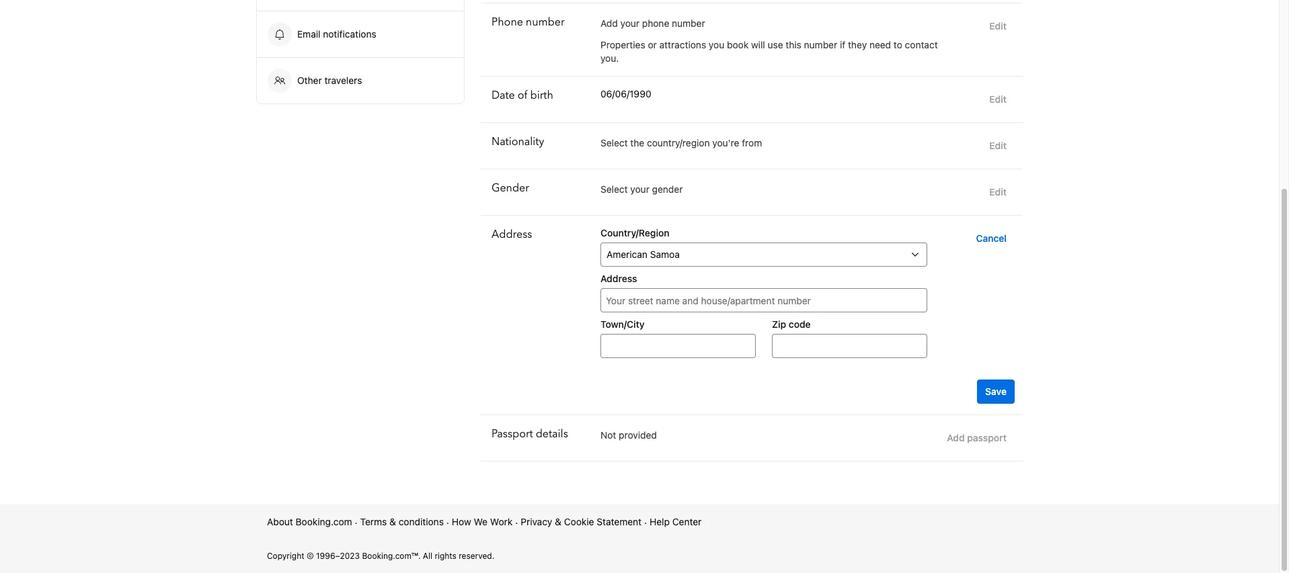 Task type: locate. For each thing, give the bounding box(es) containing it.
number left if
[[804, 39, 838, 50]]

address
[[492, 227, 532, 242], [601, 273, 637, 285]]

1 vertical spatial select
[[601, 184, 628, 195]]

1 edit button from the top
[[984, 14, 1012, 38]]

0 vertical spatial select
[[601, 137, 628, 149]]

or
[[648, 39, 657, 50]]

add up the properties
[[601, 17, 618, 29]]

terms & conditions link
[[360, 516, 444, 529]]

to
[[894, 39, 903, 50]]

2 edit button from the top
[[984, 87, 1012, 112]]

not
[[601, 430, 616, 441]]

address down gender
[[492, 227, 532, 242]]

other travelers
[[297, 75, 362, 86]]

4 edit button from the top
[[984, 180, 1012, 204]]

if
[[840, 39, 846, 50]]

properties or attractions you book will use this number if they need to contact you.
[[601, 39, 938, 64]]

help
[[650, 517, 670, 528]]

0 vertical spatial your
[[620, 17, 640, 29]]

email notifications
[[297, 28, 376, 40]]

1 vertical spatial your
[[630, 184, 650, 195]]

add left passport
[[947, 432, 965, 444]]

contact
[[905, 39, 938, 50]]

save
[[985, 386, 1007, 397]]

will
[[751, 39, 765, 50]]

0 horizontal spatial add
[[601, 17, 618, 29]]

& right terms
[[390, 517, 396, 528]]

help center link
[[650, 516, 702, 529]]

1 vertical spatial add
[[947, 432, 965, 444]]

from
[[742, 137, 762, 149]]

you.
[[601, 52, 619, 64]]

2 horizontal spatial number
[[804, 39, 838, 50]]

3 edit from the top
[[990, 140, 1007, 151]]

address up town/city on the bottom of the page
[[601, 273, 637, 285]]

1 horizontal spatial number
[[672, 17, 705, 29]]

properties
[[601, 39, 645, 50]]

Address field
[[601, 289, 927, 313]]

1 select from the top
[[601, 137, 628, 149]]

about booking.com
[[267, 517, 352, 528]]

select left the
[[601, 137, 628, 149]]

1 horizontal spatial add
[[947, 432, 965, 444]]

you're
[[712, 137, 740, 149]]

about
[[267, 517, 293, 528]]

2 & from the left
[[555, 517, 562, 528]]

date of birth
[[492, 88, 553, 103]]

region
[[481, 0, 1023, 3]]

select
[[601, 137, 628, 149], [601, 184, 628, 195]]

cookie
[[564, 517, 594, 528]]

0 horizontal spatial &
[[390, 517, 396, 528]]

Town/City field
[[601, 334, 756, 358]]

number inside properties or attractions you book will use this number if they need to contact you.
[[804, 39, 838, 50]]

0 horizontal spatial address
[[492, 227, 532, 242]]

add your phone number
[[601, 17, 705, 29]]

& for privacy
[[555, 517, 562, 528]]

add inside dropdown button
[[947, 432, 965, 444]]

1 edit from the top
[[990, 20, 1007, 32]]

your
[[620, 17, 640, 29], [630, 184, 650, 195]]

©
[[307, 552, 314, 562]]

your up the properties
[[620, 17, 640, 29]]

about booking.com link
[[267, 516, 352, 529]]

copyright © 1996–2023 booking.com™. all rights reserved.
[[267, 552, 495, 562]]

privacy
[[521, 517, 552, 528]]

number
[[526, 15, 565, 30], [672, 17, 705, 29], [804, 39, 838, 50]]

edit for nationality
[[990, 140, 1007, 151]]

save button
[[977, 380, 1015, 404]]

add
[[601, 17, 618, 29], [947, 432, 965, 444]]

gender
[[492, 181, 529, 196]]

4 edit from the top
[[990, 186, 1007, 198]]

06/06/1990
[[601, 88, 651, 100]]

number up attractions
[[672, 17, 705, 29]]

number right phone
[[526, 15, 565, 30]]

edit for date of birth
[[990, 93, 1007, 105]]

you
[[709, 39, 725, 50]]

select for gender
[[601, 184, 628, 195]]

zip
[[772, 319, 786, 330]]

reserved.
[[459, 552, 495, 562]]

phone number
[[492, 15, 565, 30]]

edit
[[990, 20, 1007, 32], [990, 93, 1007, 105], [990, 140, 1007, 151], [990, 186, 1007, 198]]

edit button for phone number
[[984, 14, 1012, 38]]

edit for phone number
[[990, 20, 1007, 32]]

date
[[492, 88, 515, 103]]

select up the country/region
[[601, 184, 628, 195]]

this
[[786, 39, 802, 50]]

attractions
[[660, 39, 706, 50]]

edit button
[[984, 14, 1012, 38], [984, 87, 1012, 112], [984, 134, 1012, 158], [984, 180, 1012, 204]]

other
[[297, 75, 322, 86]]

center
[[672, 517, 702, 528]]

3 edit button from the top
[[984, 134, 1012, 158]]

details
[[536, 427, 568, 442]]

1 horizontal spatial address
[[601, 273, 637, 285]]

1 & from the left
[[390, 517, 396, 528]]

add passport
[[947, 432, 1007, 444]]

2 select from the top
[[601, 184, 628, 195]]

1 vertical spatial address
[[601, 273, 637, 285]]

the
[[630, 137, 645, 149]]

your left gender
[[630, 184, 650, 195]]

0 vertical spatial add
[[601, 17, 618, 29]]

2 edit from the top
[[990, 93, 1007, 105]]

& left cookie
[[555, 517, 562, 528]]

booking.com
[[296, 517, 352, 528]]

passport details
[[492, 427, 568, 442]]

privacy & cookie statement link
[[521, 516, 642, 529]]

email
[[297, 28, 320, 40]]

1 horizontal spatial &
[[555, 517, 562, 528]]

&
[[390, 517, 396, 528], [555, 517, 562, 528]]

all
[[423, 552, 432, 562]]

& for terms
[[390, 517, 396, 528]]

book
[[727, 39, 749, 50]]

0 horizontal spatial number
[[526, 15, 565, 30]]

we
[[474, 517, 488, 528]]



Task type: describe. For each thing, give the bounding box(es) containing it.
add for add passport
[[947, 432, 965, 444]]

country/region
[[601, 227, 670, 239]]

nationality
[[492, 135, 544, 149]]

how we work
[[452, 517, 513, 528]]

edit button for gender
[[984, 180, 1012, 204]]

need
[[870, 39, 891, 50]]

booking.com™.
[[362, 552, 421, 562]]

town/city
[[601, 319, 645, 330]]

other travelers link
[[257, 58, 464, 104]]

code
[[789, 319, 811, 330]]

email notifications link
[[257, 11, 464, 57]]

your for select
[[630, 184, 650, 195]]

gender
[[652, 184, 683, 195]]

help center
[[650, 517, 702, 528]]

conditions
[[399, 517, 444, 528]]

provided
[[619, 430, 657, 441]]

edit for gender
[[990, 186, 1007, 198]]

phone
[[642, 17, 669, 29]]

use
[[768, 39, 783, 50]]

statement
[[597, 517, 642, 528]]

add for add your phone number
[[601, 17, 618, 29]]

passport
[[492, 427, 533, 442]]

travelers
[[325, 75, 362, 86]]

1996–2023
[[316, 552, 360, 562]]

not provided
[[601, 430, 657, 441]]

phone
[[492, 15, 523, 30]]

edit button for nationality
[[984, 134, 1012, 158]]

0 vertical spatial address
[[492, 227, 532, 242]]

terms
[[360, 517, 387, 528]]

terms & conditions
[[360, 517, 444, 528]]

how
[[452, 517, 471, 528]]

cancel button
[[971, 227, 1012, 251]]

country/region
[[647, 137, 710, 149]]

birth
[[530, 88, 553, 103]]

privacy & cookie statement
[[521, 517, 642, 528]]

cancel
[[976, 233, 1007, 244]]

select the country/region you're from
[[601, 137, 762, 149]]

how we work link
[[452, 516, 513, 529]]

edit button for date of birth
[[984, 87, 1012, 112]]

notifications
[[323, 28, 376, 40]]

they
[[848, 39, 867, 50]]

select for nationality
[[601, 137, 628, 149]]

of
[[518, 88, 528, 103]]

zip code
[[772, 319, 811, 330]]

Zip code field
[[772, 334, 927, 358]]

rights
[[435, 552, 457, 562]]

copyright
[[267, 552, 304, 562]]

select your gender
[[601, 184, 683, 195]]

work
[[490, 517, 513, 528]]

add passport button
[[942, 426, 1012, 451]]

your for add
[[620, 17, 640, 29]]

passport
[[967, 432, 1007, 444]]



Task type: vqa. For each thing, say whether or not it's contained in the screenshot.
3rd Edit dropdown button from the top
yes



